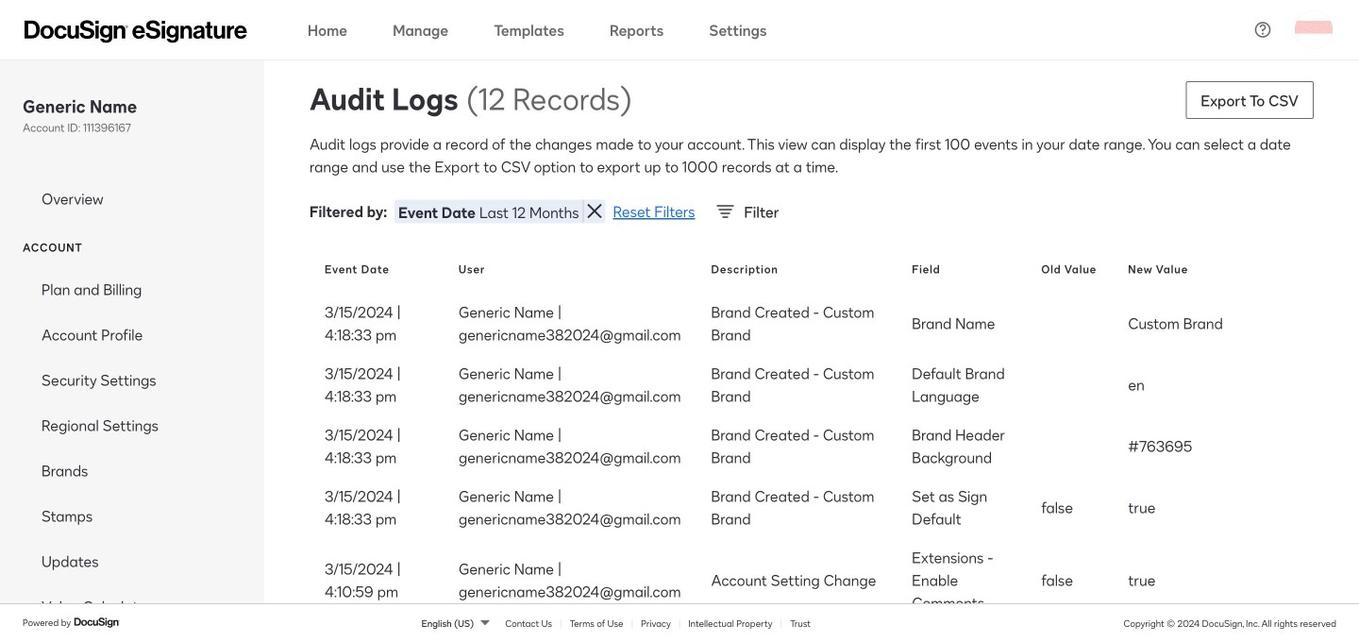 Task type: vqa. For each thing, say whether or not it's contained in the screenshot.
Search "text box"
no



Task type: locate. For each thing, give the bounding box(es) containing it.
account element
[[0, 266, 264, 629]]

docusign admin image
[[25, 20, 247, 43]]

your uploaded profile image image
[[1296, 11, 1333, 49]]



Task type: describe. For each thing, give the bounding box(es) containing it.
docusign image
[[74, 615, 121, 630]]



